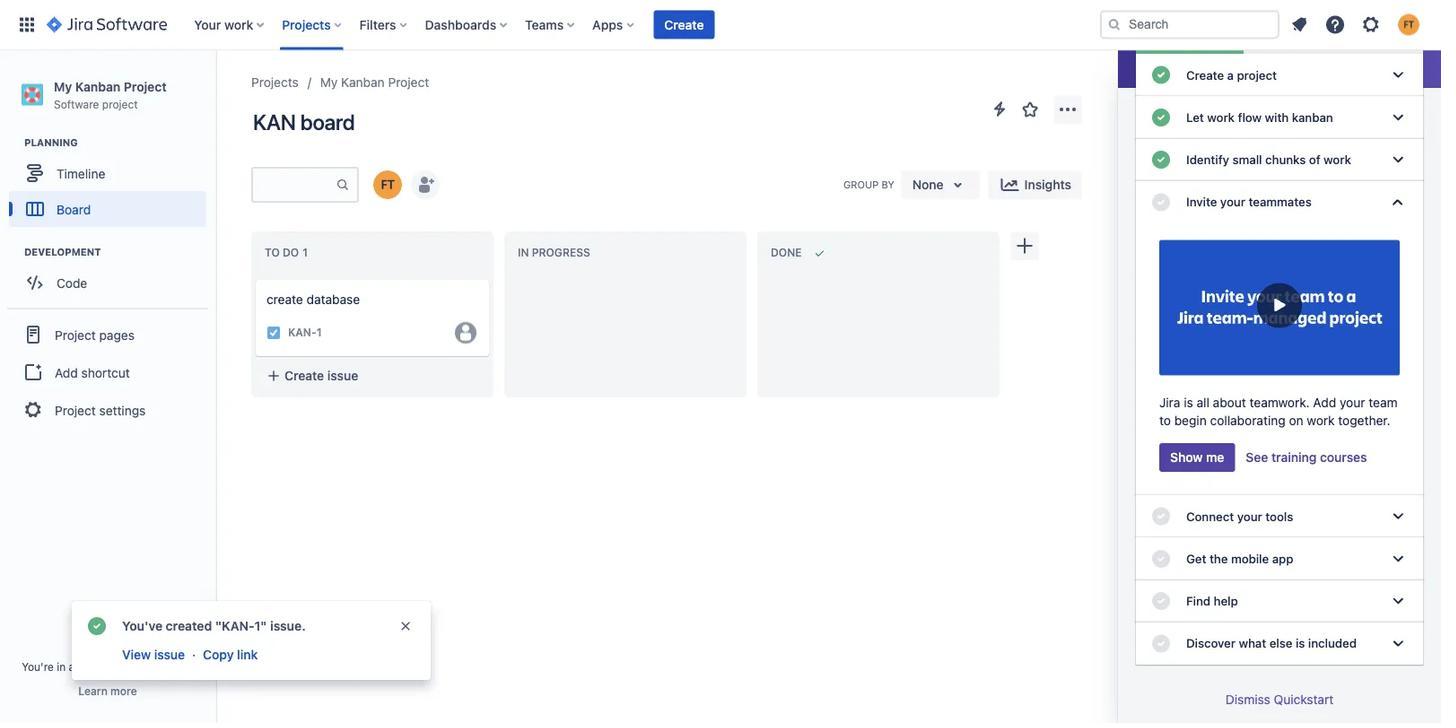 Task type: vqa. For each thing, say whether or not it's contained in the screenshot.
Discover apps and integrations for your tools
no



Task type: describe. For each thing, give the bounding box(es) containing it.
you're in a team-managed project
[[22, 660, 194, 673]]

filters button
[[354, 10, 414, 39]]

work inside dropdown button
[[224, 17, 253, 32]]

show me
[[1170, 450, 1224, 465]]

chunks
[[1265, 153, 1306, 167]]

dashboards
[[425, 17, 496, 32]]

create issue button
[[256, 360, 489, 392]]

created
[[166, 619, 212, 633]]

issue for view issue
[[154, 647, 185, 662]]

what
[[1239, 636, 1266, 651]]

issue for create issue
[[327, 368, 358, 383]]

insights image
[[999, 174, 1021, 196]]

projects button
[[277, 10, 349, 39]]

task image
[[266, 326, 281, 340]]

discover what else is included button
[[1136, 622, 1423, 665]]

checked image for discover
[[1150, 633, 1172, 654]]

your inside jira is all about teamwork. add your team to begin collaborating on work together.
[[1340, 395, 1365, 410]]

checked image for invite
[[1150, 191, 1172, 213]]

kanban for my kanban project
[[341, 75, 385, 90]]

give feedback button
[[1141, 674, 1423, 702]]

project down filters popup button
[[388, 75, 429, 90]]

planning image
[[3, 132, 24, 154]]

kan-
[[288, 326, 316, 339]]

in
[[57, 660, 66, 673]]

project pages link
[[7, 315, 208, 355]]

by
[[881, 179, 894, 190]]

invite your teammates
[[1186, 195, 1312, 209]]

group
[[843, 179, 879, 190]]

the
[[1209, 552, 1228, 566]]

issue.
[[270, 619, 306, 633]]

view issue
[[122, 647, 185, 662]]

begin
[[1174, 413, 1207, 428]]

app
[[1272, 552, 1293, 566]]

projects for projects "dropdown button"
[[282, 17, 331, 32]]

connect your tools
[[1186, 509, 1293, 524]]

development
[[24, 246, 101, 258]]

checked image for let
[[1150, 107, 1172, 128]]

copy
[[203, 647, 234, 662]]

project pages
[[55, 327, 135, 342]]

create for create
[[664, 17, 704, 32]]

development group
[[9, 245, 214, 306]]

tools
[[1265, 509, 1293, 524]]

apps
[[592, 17, 623, 32]]

create
[[266, 292, 303, 307]]

settings image
[[1360, 14, 1382, 35]]

checked image for identify
[[1150, 149, 1172, 171]]

is inside dropdown button
[[1296, 636, 1305, 651]]

show me button
[[1159, 443, 1235, 472]]

teammates
[[1249, 195, 1312, 209]]

find help button
[[1136, 580, 1423, 622]]

project inside "dropdown button"
[[1237, 68, 1277, 82]]

board link
[[9, 191, 206, 227]]

with
[[1265, 110, 1289, 124]]

in progress
[[518, 246, 590, 259]]

teamwork.
[[1250, 395, 1310, 410]]

all
[[1197, 395, 1209, 410]]

managed
[[108, 660, 155, 673]]

project inside my kanban project software project
[[124, 79, 166, 94]]

insights button
[[988, 170, 1082, 199]]

flow
[[1238, 110, 1262, 124]]

your profile and settings image
[[1398, 14, 1420, 35]]

shortcut
[[81, 365, 130, 380]]

create issue image
[[245, 267, 266, 289]]

is inside jira is all about teamwork. add your team to begin collaborating on work together.
[[1184, 395, 1193, 410]]

chevron image for create a project
[[1387, 64, 1409, 86]]

checked image for create
[[1150, 64, 1172, 86]]

let work flow with kanban
[[1186, 110, 1333, 124]]

get the mobile app button
[[1136, 538, 1423, 580]]

view
[[122, 647, 151, 662]]

create a project
[[1186, 68, 1277, 82]]

chevron image for get the mobile app
[[1387, 548, 1409, 570]]

done
[[771, 246, 802, 259]]

mobile
[[1231, 552, 1269, 566]]

courses
[[1320, 450, 1367, 465]]

collaborating
[[1210, 413, 1286, 428]]

add shortcut
[[55, 365, 130, 380]]

help image
[[1324, 14, 1346, 35]]

unassigned image
[[455, 322, 476, 343]]

on
[[1289, 413, 1303, 428]]

my for my kanban project
[[320, 75, 338, 90]]

give feedback
[[1186, 680, 1271, 695]]

chevron image for discover what else is included
[[1387, 633, 1409, 654]]

projects link
[[251, 72, 299, 93]]

create column image
[[1014, 235, 1035, 257]]

project down "add shortcut"
[[55, 403, 96, 418]]

dismiss quickstart
[[1225, 692, 1334, 707]]

my for my kanban project software project
[[54, 79, 72, 94]]

planning group
[[9, 136, 214, 233]]

success image
[[86, 616, 108, 637]]

of
[[1309, 153, 1320, 167]]

identify small chunks of work button
[[1136, 139, 1423, 181]]

jira is all about teamwork. add your team to begin collaborating on work together.
[[1159, 395, 1398, 428]]

kan-1
[[288, 326, 322, 339]]

checked image for get
[[1150, 548, 1172, 570]]

show
[[1170, 450, 1203, 465]]

your
[[194, 17, 221, 32]]

board
[[57, 202, 91, 217]]

projects for projects link
[[251, 75, 299, 90]]

create button
[[654, 10, 715, 39]]

work right let
[[1207, 110, 1235, 124]]

a inside "dropdown button"
[[1227, 68, 1234, 82]]

add inside button
[[55, 365, 78, 380]]

learn more
[[78, 685, 137, 697]]

notifications image
[[1289, 14, 1310, 35]]

kan board
[[253, 109, 355, 135]]

see training courses link
[[1244, 443, 1369, 472]]

your for tools
[[1237, 509, 1262, 524]]



Task type: locate. For each thing, give the bounding box(es) containing it.
5 checked image from the top
[[1150, 633, 1172, 654]]

my up software
[[54, 79, 72, 94]]

projects up projects link
[[282, 17, 331, 32]]

0 horizontal spatial create
[[284, 368, 324, 383]]

your inside dropdown button
[[1237, 509, 1262, 524]]

banner
[[0, 0, 1441, 50]]

video poster image
[[1159, 232, 1400, 383]]

dismiss quickstart link
[[1225, 692, 1334, 707]]

chevron image inside let work flow with kanban dropdown button
[[1387, 107, 1409, 128]]

add left shortcut
[[55, 365, 78, 380]]

pages
[[99, 327, 135, 342]]

your for teammates
[[1220, 195, 1245, 209]]

timeline
[[57, 166, 105, 181]]

checked image for find
[[1150, 590, 1172, 612]]

group containing project pages
[[7, 308, 208, 435]]

create database
[[266, 292, 360, 307]]

your up together.
[[1340, 395, 1365, 410]]

get
[[1186, 552, 1206, 566]]

checked image left identify
[[1150, 149, 1172, 171]]

6 chevron image from the top
[[1387, 633, 1409, 654]]

none
[[912, 177, 944, 192]]

play video image
[[1257, 283, 1302, 328]]

project
[[388, 75, 429, 90], [124, 79, 166, 94], [55, 327, 96, 342], [55, 403, 96, 418]]

1 vertical spatial project
[[102, 98, 138, 110]]

teams
[[525, 17, 564, 32]]

0 vertical spatial create
[[664, 17, 704, 32]]

chevron image for let work flow with kanban
[[1387, 107, 1409, 128]]

chevron image for connect your tools
[[1387, 506, 1409, 527]]

is left the all
[[1184, 395, 1193, 410]]

is
[[1184, 395, 1193, 410], [1296, 636, 1305, 651]]

checked image left let
[[1150, 107, 1172, 128]]

your inside dropdown button
[[1220, 195, 1245, 209]]

funky town image
[[373, 170, 402, 199]]

0 vertical spatial your
[[1220, 195, 1245, 209]]

dismiss
[[1225, 692, 1270, 707]]

database
[[306, 292, 360, 307]]

copy link button
[[201, 644, 260, 666]]

1 checked image from the top
[[1150, 149, 1172, 171]]

identify small chunks of work
[[1186, 153, 1351, 167]]

1 checked image from the top
[[1150, 64, 1172, 86]]

small
[[1232, 153, 1262, 167]]

progress bar
[[1136, 45, 1423, 54]]

progress
[[532, 246, 590, 259]]

kanban up software
[[75, 79, 120, 94]]

chevron image inside create a project "dropdown button"
[[1387, 64, 1409, 86]]

teams button
[[520, 10, 582, 39]]

software
[[54, 98, 99, 110]]

planning
[[24, 137, 78, 149]]

1
[[316, 326, 322, 339]]

Search field
[[1100, 10, 1280, 39]]

1 vertical spatial checked image
[[1150, 107, 1172, 128]]

is right the else
[[1296, 636, 1305, 651]]

to do element
[[265, 246, 311, 259]]

code link
[[9, 265, 206, 301]]

checked image
[[1150, 149, 1172, 171], [1150, 191, 1172, 213], [1150, 506, 1172, 527], [1150, 548, 1172, 570], [1150, 633, 1172, 654]]

checked image inside the identify small chunks of work dropdown button
[[1150, 149, 1172, 171]]

project right software
[[102, 98, 138, 110]]

1 horizontal spatial kanban
[[341, 75, 385, 90]]

checked image left discover
[[1150, 633, 1172, 654]]

chevron image for identify small chunks of work
[[1387, 149, 1409, 171]]

add people image
[[415, 174, 436, 196]]

1 horizontal spatial create
[[664, 17, 704, 32]]

view issue link
[[120, 644, 187, 666]]

about
[[1213, 395, 1246, 410]]

1 vertical spatial your
[[1340, 395, 1365, 410]]

checked image left get
[[1150, 548, 1172, 570]]

4 checked image from the top
[[1150, 548, 1172, 570]]

more
[[110, 685, 137, 697]]

you've created "kan-1" issue.
[[122, 619, 306, 633]]

copy link
[[203, 647, 258, 662]]

2 vertical spatial create
[[284, 368, 324, 383]]

1 vertical spatial is
[[1296, 636, 1305, 651]]

let
[[1186, 110, 1204, 124]]

2 vertical spatial checked image
[[1150, 590, 1172, 612]]

discover
[[1186, 636, 1236, 651]]

more image
[[1057, 99, 1079, 120]]

1 horizontal spatial a
[[1227, 68, 1234, 82]]

checked image down search field
[[1150, 64, 1172, 86]]

learn
[[78, 685, 108, 697]]

Search this board text field
[[253, 169, 336, 201]]

learn more button
[[78, 684, 137, 698]]

0 horizontal spatial a
[[69, 660, 75, 673]]

my kanban project
[[320, 75, 429, 90]]

my inside my kanban project software project
[[54, 79, 72, 94]]

to
[[265, 246, 280, 259]]

checked image inside connect your tools dropdown button
[[1150, 506, 1172, 527]]

automations menu button icon image
[[989, 98, 1010, 120]]

jira software image
[[47, 14, 167, 35], [47, 14, 167, 35]]

0 vertical spatial projects
[[282, 17, 331, 32]]

issue inside button
[[327, 368, 358, 383]]

a up let work flow with kanban
[[1227, 68, 1234, 82]]

checked image left find
[[1150, 590, 1172, 612]]

checked image inside the discover what else is included dropdown button
[[1150, 633, 1172, 654]]

work right your
[[224, 17, 253, 32]]

add
[[55, 365, 78, 380], [1313, 395, 1336, 410]]

project left sidebar navigation image
[[124, 79, 166, 94]]

1 vertical spatial issue
[[154, 647, 185, 662]]

0 horizontal spatial my
[[54, 79, 72, 94]]

project inside my kanban project software project
[[102, 98, 138, 110]]

filters
[[359, 17, 396, 32]]

1 vertical spatial projects
[[251, 75, 299, 90]]

create inside "dropdown button"
[[1186, 68, 1224, 82]]

kanban up board at the top of the page
[[341, 75, 385, 90]]

create for create a project
[[1186, 68, 1224, 82]]

your left tools
[[1237, 509, 1262, 524]]

checked image
[[1150, 64, 1172, 86], [1150, 107, 1172, 128], [1150, 590, 1172, 612]]

me
[[1206, 450, 1224, 465]]

2 checked image from the top
[[1150, 191, 1172, 213]]

0 horizontal spatial kanban
[[75, 79, 120, 94]]

create inside primary element
[[664, 17, 704, 32]]

3 chevron image from the top
[[1387, 191, 1409, 213]]

2 chevron image from the top
[[1387, 590, 1409, 612]]

0 vertical spatial a
[[1227, 68, 1234, 82]]

1 vertical spatial create
[[1186, 68, 1224, 82]]

a right in
[[69, 660, 75, 673]]

checked image for connect
[[1150, 506, 1172, 527]]

banner containing your work
[[0, 0, 1441, 50]]

issue
[[327, 368, 358, 383], [154, 647, 185, 662]]

invite
[[1186, 195, 1217, 209]]

included
[[1308, 636, 1357, 651]]

team
[[1369, 395, 1398, 410]]

quickstart
[[1274, 692, 1334, 707]]

1 horizontal spatial my
[[320, 75, 338, 90]]

kanban for my kanban project software project
[[75, 79, 120, 94]]

checked image inside 'get the mobile app' dropdown button
[[1150, 548, 1172, 570]]

link
[[237, 647, 258, 662]]

development image
[[3, 242, 24, 263]]

checked image left connect
[[1150, 506, 1172, 527]]

together.
[[1338, 413, 1391, 428]]

0 horizontal spatial issue
[[154, 647, 185, 662]]

feedback
[[1216, 680, 1271, 695]]

1 horizontal spatial is
[[1296, 636, 1305, 651]]

0 vertical spatial add
[[55, 365, 78, 380]]

in
[[518, 246, 529, 259]]

4 chevron image from the top
[[1387, 506, 1409, 527]]

create a project button
[[1136, 54, 1423, 96]]

1 chevron image from the top
[[1387, 107, 1409, 128]]

group
[[7, 308, 208, 435]]

to do
[[265, 246, 299, 259]]

project
[[1237, 68, 1277, 82], [102, 98, 138, 110], [158, 660, 194, 673]]

create right apps popup button
[[664, 17, 704, 32]]

2 vertical spatial your
[[1237, 509, 1262, 524]]

0 vertical spatial issue
[[327, 368, 358, 383]]

project up let work flow with kanban
[[1237, 68, 1277, 82]]

2 horizontal spatial project
[[1237, 68, 1277, 82]]

1 horizontal spatial add
[[1313, 395, 1336, 410]]

1 horizontal spatial issue
[[327, 368, 358, 383]]

0 horizontal spatial is
[[1184, 395, 1193, 410]]

find
[[1186, 594, 1210, 608]]

project up "add shortcut"
[[55, 327, 96, 342]]

appswitcher icon image
[[16, 14, 38, 35]]

1 horizontal spatial project
[[158, 660, 194, 673]]

work right on
[[1307, 413, 1335, 428]]

none button
[[902, 170, 980, 199]]

create for create issue
[[284, 368, 324, 383]]

1 chevron image from the top
[[1387, 64, 1409, 86]]

chevron image
[[1387, 64, 1409, 86], [1387, 149, 1409, 171], [1387, 191, 1409, 213], [1387, 506, 1409, 527], [1387, 548, 1409, 570], [1387, 633, 1409, 654]]

0 horizontal spatial project
[[102, 98, 138, 110]]

"kan-
[[215, 619, 254, 633]]

1 vertical spatial chevron image
[[1387, 590, 1409, 612]]

a
[[1227, 68, 1234, 82], [69, 660, 75, 673]]

projects inside "dropdown button"
[[282, 17, 331, 32]]

code
[[57, 275, 87, 290]]

settings
[[99, 403, 146, 418]]

connect
[[1186, 509, 1234, 524]]

checked image inside invite your teammates dropdown button
[[1150, 191, 1172, 213]]

see training courses
[[1246, 450, 1367, 465]]

star kan board image
[[1019, 99, 1041, 120]]

0 vertical spatial is
[[1184, 395, 1193, 410]]

chevron image inside find help dropdown button
[[1387, 590, 1409, 612]]

3 checked image from the top
[[1150, 590, 1172, 612]]

3 checked image from the top
[[1150, 506, 1172, 527]]

my up board at the top of the page
[[320, 75, 338, 90]]

0 vertical spatial chevron image
[[1387, 107, 1409, 128]]

your right invite
[[1220, 195, 1245, 209]]

1 vertical spatial a
[[69, 660, 75, 673]]

project right view
[[158, 660, 194, 673]]

discover what else is included
[[1186, 636, 1357, 651]]

help
[[1214, 594, 1238, 608]]

play invite your teammates video image
[[1159, 232, 1400, 383]]

team-
[[78, 660, 108, 673]]

projects up kan
[[251, 75, 299, 90]]

do
[[283, 246, 299, 259]]

create down kan-1 "link"
[[284, 368, 324, 383]]

chevron image
[[1387, 107, 1409, 128], [1387, 590, 1409, 612]]

1"
[[254, 619, 267, 633]]

search image
[[1107, 17, 1122, 32]]

my kanban project software project
[[54, 79, 166, 110]]

0 vertical spatial project
[[1237, 68, 1277, 82]]

see
[[1246, 450, 1268, 465]]

2 vertical spatial project
[[158, 660, 194, 673]]

kan-1 link
[[288, 325, 322, 340]]

project settings link
[[7, 390, 208, 430]]

let work flow with kanban button
[[1136, 96, 1423, 139]]

connect your tools button
[[1136, 495, 1423, 538]]

chevron image for find help
[[1387, 590, 1409, 612]]

5 chevron image from the top
[[1387, 548, 1409, 570]]

apps button
[[587, 10, 641, 39]]

work right 'of'
[[1324, 153, 1351, 167]]

chevron image for invite your teammates
[[1387, 191, 1409, 213]]

0 vertical spatial checked image
[[1150, 64, 1172, 86]]

your work
[[194, 17, 253, 32]]

sidebar navigation image
[[196, 72, 235, 108]]

add inside jira is all about teamwork. add your team to begin collaborating on work together.
[[1313, 395, 1336, 410]]

work inside jira is all about teamwork. add your team to begin collaborating on work together.
[[1307, 413, 1335, 428]]

add right teamwork.
[[1313, 395, 1336, 410]]

2 horizontal spatial create
[[1186, 68, 1224, 82]]

create up let
[[1186, 68, 1224, 82]]

primary element
[[11, 0, 1100, 50]]

2 checked image from the top
[[1150, 107, 1172, 128]]

checked image inside create a project "dropdown button"
[[1150, 64, 1172, 86]]

invite your teammates button
[[1136, 181, 1423, 223]]

0 horizontal spatial add
[[55, 365, 78, 380]]

get the mobile app
[[1186, 552, 1293, 566]]

1 vertical spatial add
[[1313, 395, 1336, 410]]

checked image left invite
[[1150, 191, 1172, 213]]

kanban inside my kanban project software project
[[75, 79, 120, 94]]

dismiss image
[[398, 619, 413, 633]]

2 chevron image from the top
[[1387, 149, 1409, 171]]



